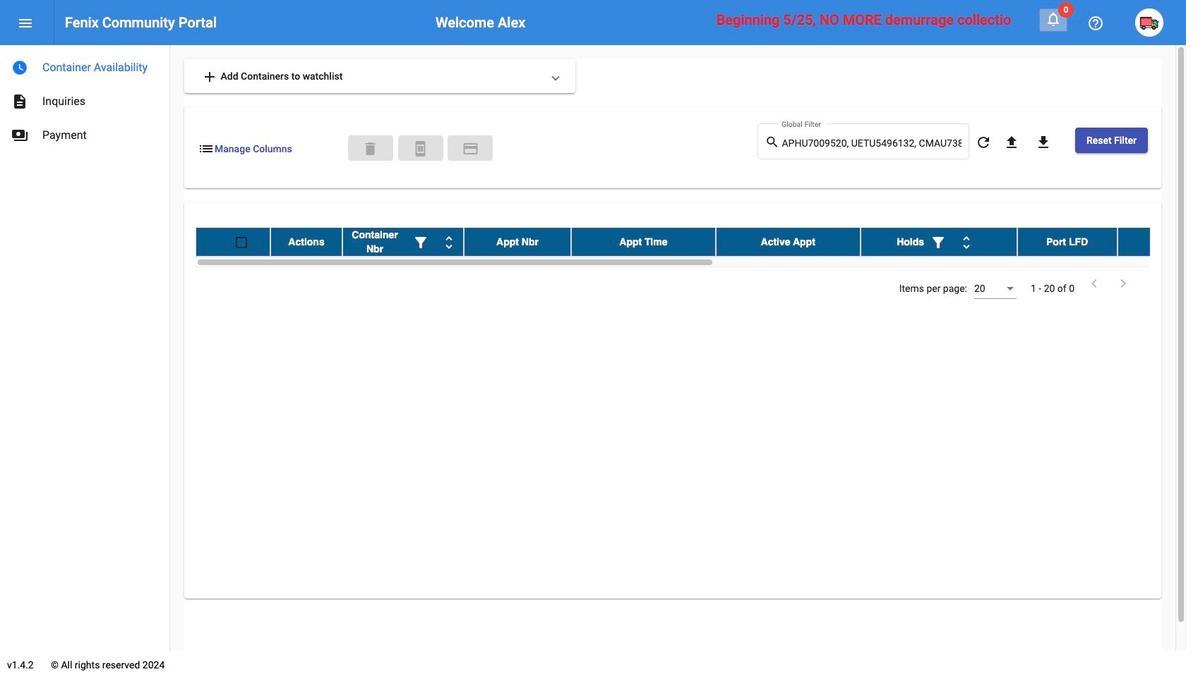 Task type: vqa. For each thing, say whether or not it's contained in the screenshot.
fourth column header from the right
yes



Task type: locate. For each thing, give the bounding box(es) containing it.
1 column header from the left
[[270, 228, 342, 256]]

delete image
[[362, 140, 379, 157]]

3 column header from the left
[[464, 228, 571, 256]]

6 column header from the left
[[860, 228, 1017, 256]]

2 column header from the left
[[342, 228, 464, 256]]

no color image
[[1045, 11, 1062, 28], [1003, 134, 1020, 151], [198, 140, 215, 157], [412, 140, 429, 157], [462, 140, 479, 157], [412, 235, 429, 252], [441, 235, 458, 252], [1086, 275, 1103, 292], [1115, 275, 1132, 292]]

no color image
[[17, 15, 34, 32], [1087, 15, 1104, 32], [11, 59, 28, 76], [201, 69, 218, 86], [11, 93, 28, 110], [11, 127, 28, 144], [765, 134, 782, 151], [975, 134, 992, 151], [1035, 134, 1052, 151], [930, 235, 947, 252], [958, 235, 975, 252]]

Global Watchlist Filter field
[[782, 138, 962, 150]]

8 column header from the left
[[1117, 228, 1186, 256]]

row
[[196, 228, 1186, 257]]

navigation
[[0, 45, 169, 153]]

7 column header from the left
[[1017, 228, 1117, 256]]

column header
[[270, 228, 342, 256], [342, 228, 464, 256], [464, 228, 571, 256], [571, 228, 716, 256], [716, 228, 860, 256], [860, 228, 1017, 256], [1017, 228, 1117, 256], [1117, 228, 1186, 256]]

4 column header from the left
[[571, 228, 716, 256]]



Task type: describe. For each thing, give the bounding box(es) containing it.
5 column header from the left
[[716, 228, 860, 256]]



